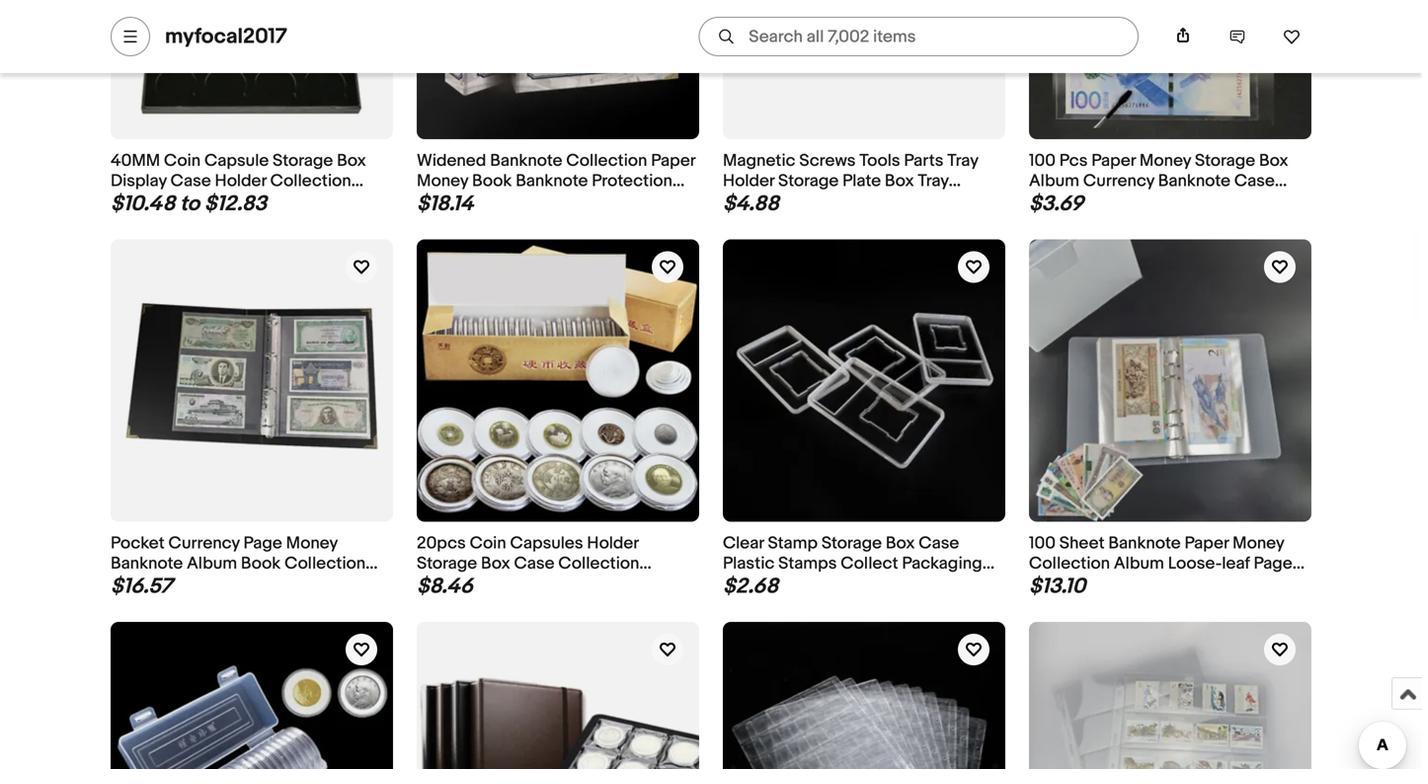 Task type: locate. For each thing, give the bounding box(es) containing it.
tools
[[859, 150, 900, 171]]

Search all 7,002 items field
[[698, 17, 1139, 56]]

20pcs coin capsules holder storage box case collection protect with gasket acc button
[[417, 533, 699, 595]]

money inside 100 pcs paper money storage box album currency banknote case holder collection
[[1140, 150, 1191, 171]]

pcs
[[1059, 150, 1088, 171]]

2 horizontal spatial coin
[[723, 574, 760, 595]]

coin
[[164, 150, 201, 171], [470, 533, 506, 554], [723, 574, 760, 595]]

100 inside the 100 sheet banknote paper money collection album loose-leaf page storage holder
[[1029, 533, 1056, 554]]

collection inside the 20pcs coin capsules holder storage box case collection protect with gasket acc
[[558, 554, 639, 574]]

0 horizontal spatial currency
[[168, 533, 240, 554]]

0 vertical spatial currency
[[1083, 171, 1154, 192]]

gasket
[[513, 574, 568, 595]]

page inside the 100 sheet banknote paper money collection album loose-leaf page storage holder
[[1254, 554, 1292, 574]]

20pcs coin capsules holder storage box case collection protect with gasket acc
[[417, 533, 639, 595]]

coin inside the 20pcs coin capsules holder storage box case collection protect with gasket acc
[[470, 533, 506, 554]]

0 horizontal spatial page
[[243, 533, 282, 554]]

capsule
[[204, 150, 269, 171]]

album
[[1029, 171, 1079, 192], [187, 554, 237, 574], [1114, 554, 1164, 574]]

paper
[[651, 150, 695, 171], [1091, 150, 1136, 171], [1185, 533, 1229, 554]]

banknote
[[490, 150, 562, 171], [516, 171, 588, 192], [1158, 171, 1231, 192], [1108, 533, 1181, 554], [111, 554, 183, 574]]

2 vertical spatial coin
[[723, 574, 760, 595]]

1 container from the left
[[111, 191, 186, 212]]

magnetic
[[723, 150, 795, 171]]

with
[[478, 574, 509, 595]]

2 horizontal spatial paper
[[1185, 533, 1229, 554]]

collection inside widened banknote collection paper money book banknote protection holder storage
[[566, 150, 647, 171]]

20pcs coin capsules holder storage box case collection protect with gasket acc : quick view image
[[417, 239, 699, 522]]

to
[[180, 191, 200, 217]]

coin inside 40mm coin capsule storage box display case holder collection container supplies
[[164, 150, 201, 171]]

tray right parts
[[947, 150, 978, 171]]

coin up with
[[470, 533, 506, 554]]

20pcs
[[417, 533, 466, 554]]

2 container from the left
[[792, 191, 869, 212]]

2 horizontal spatial album
[[1114, 554, 1164, 574]]

clear stamp storage box case plastic stamps collect packaging coin box cases
[[723, 533, 982, 595]]

packaging
[[902, 554, 982, 574]]

100 left sheet
[[1029, 533, 1056, 554]]

pocket currency page money banknote album book collection money storage sheets : quick view image
[[111, 239, 393, 522]]

banknote inside pocket currency page money banknote album book collection money storage sheets
[[111, 554, 183, 574]]

storage inside 40mm coin capsule storage box display case holder collection container supplies
[[273, 150, 333, 171]]

case inside 100 pcs paper money storage box album currency banknote case holder collection
[[1234, 171, 1275, 192]]

holder inside the 20pcs coin capsules holder storage box case collection protect with gasket acc
[[587, 533, 639, 554]]

100 sheet banknote paper money collection album loose-leaf page storage holder button
[[1029, 533, 1311, 595]]

coin up $10.48 to $12.83
[[164, 150, 201, 171]]

cases
[[796, 574, 846, 595]]

myfocal2017 link
[[165, 24, 287, 49]]

1 horizontal spatial paper
[[1091, 150, 1136, 171]]

magnetic screws tools parts tray holder storage plate box tray desktop container button
[[723, 150, 1005, 212]]

$16.57
[[111, 574, 172, 599]]

1 horizontal spatial currency
[[1083, 171, 1154, 192]]

0 vertical spatial coin
[[164, 150, 201, 171]]

tray
[[947, 150, 978, 171], [918, 171, 949, 192]]

0 horizontal spatial container
[[111, 191, 186, 212]]

album for holder
[[1029, 171, 1079, 192]]

0 horizontal spatial coin
[[164, 150, 201, 171]]

widened
[[417, 150, 486, 171]]

box inside 100 pcs paper money storage box album currency banknote case holder collection
[[1259, 150, 1288, 171]]

page up 'sheets' at the bottom
[[243, 533, 282, 554]]

10 page stamp collection album stamp holder collection stamp albums inside pages : quick view image
[[1029, 622, 1311, 769]]

2 100 from the top
[[1029, 533, 1056, 554]]

box
[[337, 150, 366, 171], [1259, 150, 1288, 171], [885, 171, 914, 192], [886, 533, 915, 554], [481, 554, 510, 574], [763, 574, 793, 595]]

100
[[1029, 150, 1056, 171], [1029, 533, 1056, 554]]

1 horizontal spatial page
[[1254, 554, 1292, 574]]

case inside the 20pcs coin capsules holder storage box case collection protect with gasket acc
[[514, 554, 555, 574]]

1 vertical spatial currency
[[168, 533, 240, 554]]

holder inside magnetic screws tools parts tray holder storage plate box tray desktop container
[[723, 171, 774, 192]]

container down the screws
[[792, 191, 869, 212]]

100 for 100 pcs paper money storage box album currency banknote case holder collection
[[1029, 150, 1056, 171]]

magnetic screws tools parts tray holder storage plate box tray desktop container
[[723, 150, 978, 212]]

storage inside the 20pcs coin capsules holder storage box case collection protect with gasket acc
[[417, 554, 477, 574]]

clear
[[723, 533, 764, 554]]

loose-
[[1168, 554, 1222, 574]]

collection inside 100 pcs paper money storage box album currency banknote case holder collection
[[1084, 191, 1165, 212]]

coin inside clear stamp storage box case plastic stamps collect packaging coin box cases
[[723, 574, 760, 595]]

$3.69
[[1029, 191, 1084, 217]]

1 vertical spatial coin
[[470, 533, 506, 554]]

case
[[171, 171, 211, 192], [1234, 171, 1275, 192], [919, 533, 959, 554], [514, 554, 555, 574]]

paper inside 100 pcs paper money storage box album currency banknote case holder collection
[[1091, 150, 1136, 171]]

currency inside pocket currency page money banknote album book collection money storage sheets
[[168, 533, 240, 554]]

money inside the 100 sheet banknote paper money collection album loose-leaf page storage holder
[[1233, 533, 1284, 554]]

1 horizontal spatial coin
[[470, 533, 506, 554]]

1 100 from the top
[[1029, 150, 1056, 171]]

collection inside pocket currency page money banknote album book collection money storage sheets
[[284, 554, 366, 574]]

sheet
[[1059, 533, 1105, 554]]

container inside 40mm coin capsule storage box display case holder collection container supplies
[[111, 191, 186, 212]]

container down 40mm
[[111, 191, 186, 212]]

clear stamp storage box case plastic stamps collect packaging coin box cases button
[[723, 533, 1005, 595]]

coin down "clear"
[[723, 574, 760, 595]]

100 pcs paper money storage box album currency banknote case holder collection  : quick view image
[[1029, 0, 1311, 139]]

paper inside the 100 sheet banknote paper money collection album loose-leaf page storage holder
[[1185, 533, 1229, 554]]

widened banknote collection paper money book banknote protection holder storage : quick view image
[[417, 0, 699, 139]]

$8.46
[[417, 574, 473, 599]]

1 horizontal spatial container
[[792, 191, 869, 212]]

widened banknote collection paper money book banknote protection holder storage
[[417, 150, 695, 212]]

desktop
[[723, 191, 788, 212]]

storage
[[273, 150, 333, 171], [1195, 150, 1255, 171], [778, 171, 839, 192], [472, 191, 533, 212], [821, 533, 882, 554], [417, 554, 477, 574], [166, 574, 226, 595], [1029, 574, 1089, 595]]

display
[[111, 171, 167, 192]]

parts
[[904, 150, 944, 171]]

100 pcs paper money storage box album currency banknote case holder collection
[[1029, 150, 1288, 212]]

container
[[111, 191, 186, 212], [792, 191, 869, 212]]

100 inside 100 pcs paper money storage box album currency banknote case holder collection
[[1029, 150, 1056, 171]]

60pcs 58mm pccb  coin storage book collection album holder money round box case : quick view image
[[417, 622, 699, 769]]

collection
[[566, 150, 647, 171], [270, 171, 351, 192], [1084, 191, 1165, 212], [284, 554, 366, 574], [558, 554, 639, 574], [1029, 554, 1110, 574]]

0 vertical spatial book
[[472, 171, 512, 192]]

album inside 100 pcs paper money storage box album currency banknote case holder collection
[[1029, 171, 1079, 192]]

0 horizontal spatial book
[[241, 554, 281, 574]]

1 horizontal spatial album
[[1029, 171, 1079, 192]]

page right leaf
[[1254, 554, 1292, 574]]

1 vertical spatial 100
[[1029, 533, 1056, 554]]

album inside the 100 sheet banknote paper money collection album loose-leaf page storage holder
[[1114, 554, 1164, 574]]

book
[[472, 171, 512, 192], [241, 554, 281, 574]]

page
[[243, 533, 282, 554], [1254, 554, 1292, 574]]

currency
[[1083, 171, 1154, 192], [168, 533, 240, 554]]

pocket currency page money banknote album book collection money storage sheets
[[111, 533, 366, 595]]

$12.83
[[204, 191, 267, 217]]

paper for collection
[[651, 150, 695, 171]]

0 horizontal spatial paper
[[651, 150, 695, 171]]

100 pcs paper money storage box album currency banknote case holder collection button
[[1029, 150, 1311, 212]]

storage inside widened banknote collection paper money book banknote protection holder storage
[[472, 191, 533, 212]]

storage inside 100 pcs paper money storage box album currency banknote case holder collection
[[1195, 150, 1255, 171]]

1 horizontal spatial book
[[472, 171, 512, 192]]

40mm coin capsule storage box display case holder collection container supplies : quick view image
[[111, 0, 393, 139]]

1 vertical spatial book
[[241, 554, 281, 574]]

paper inside widened banknote collection paper money book banknote protection holder storage
[[651, 150, 695, 171]]

0 vertical spatial 100
[[1029, 150, 1056, 171]]

protection
[[592, 171, 672, 192]]

100 left pcs
[[1029, 150, 1056, 171]]

banknote inside the 100 sheet banknote paper money collection album loose-leaf page storage holder
[[1108, 533, 1181, 554]]

holder
[[215, 171, 266, 192], [723, 171, 774, 192], [417, 191, 468, 212], [1029, 191, 1081, 212], [587, 533, 639, 554], [1093, 574, 1145, 595]]

money
[[1140, 150, 1191, 171], [417, 171, 468, 192], [286, 533, 338, 554], [1233, 533, 1284, 554], [111, 574, 162, 595]]

collection inside 40mm coin capsule storage box display case holder collection container supplies
[[270, 171, 351, 192]]

0 horizontal spatial album
[[187, 554, 237, 574]]



Task type: vqa. For each thing, say whether or not it's contained in the screenshot.


Task type: describe. For each thing, give the bounding box(es) containing it.
box inside magnetic screws tools parts tray holder storage plate box tray desktop container
[[885, 171, 914, 192]]

$10.48
[[111, 191, 175, 217]]

magnetic screws tools parts tray holder storage plate box tray desktop container : quick view image
[[723, 0, 1005, 139]]

collection inside the 100 sheet banknote paper money collection album loose-leaf page storage holder
[[1029, 554, 1110, 574]]

sheets
[[230, 574, 284, 595]]

paper for banknote
[[1185, 533, 1229, 554]]

screws
[[799, 150, 856, 171]]

100 sheet banknote paper money collection album loose-leaf page storage holder
[[1029, 533, 1292, 595]]

album for storage
[[1114, 554, 1164, 574]]

stamp
[[768, 533, 818, 554]]

plastic
[[723, 554, 775, 574]]

book inside pocket currency page money banknote album book collection money storage sheets
[[241, 554, 281, 574]]

box inside the 20pcs coin capsules holder storage box case collection protect with gasket acc
[[481, 554, 510, 574]]

holder inside 100 pcs paper money storage box album currency banknote case holder collection
[[1029, 191, 1081, 212]]

page inside pocket currency page money banknote album book collection money storage sheets
[[243, 533, 282, 554]]

collect
[[841, 554, 898, 574]]

40mm
[[111, 150, 160, 171]]

capsules
[[510, 533, 583, 554]]

storage inside clear stamp storage box case plastic stamps collect packaging coin box cases
[[821, 533, 882, 554]]

$2.68
[[723, 574, 778, 599]]

book inside widened banknote collection paper money book banknote protection holder storage
[[472, 171, 512, 192]]

currency inside 100 pcs paper money storage box album currency banknote case holder collection
[[1083, 171, 1154, 192]]

storage inside the 100 sheet banknote paper money collection album loose-leaf page storage holder
[[1029, 574, 1089, 595]]

holder inside the 100 sheet banknote paper money collection album loose-leaf page storage holder
[[1093, 574, 1145, 595]]

holder inside widened banknote collection paper money book banknote protection holder storage
[[417, 191, 468, 212]]

$13.10
[[1029, 574, 1086, 599]]

case inside 40mm coin capsule storage box display case holder collection container supplies
[[171, 171, 211, 192]]

widened banknote collection paper money book banknote protection holder storage button
[[417, 150, 699, 212]]

save this seller myfocal2017 image
[[1283, 28, 1301, 45]]

container inside magnetic screws tools parts tray holder storage plate box tray desktop container
[[792, 191, 869, 212]]

20pcs 46mm coin capsule plastic display storage box collection holder container : quick view image
[[111, 622, 393, 769]]

40mm coin capsule storage box display case holder collection container supplies button
[[111, 150, 393, 212]]

supplies
[[190, 191, 257, 212]]

plate
[[842, 171, 881, 192]]

$10.48 to $12.83
[[111, 191, 267, 217]]

$4.88
[[723, 191, 779, 217]]

pocket
[[111, 533, 165, 554]]

coin for box
[[470, 533, 506, 554]]

40mm coin capsule storage box display case holder collection container supplies
[[111, 150, 366, 212]]

stamps
[[778, 554, 837, 574]]

case inside clear stamp storage box case plastic stamps collect packaging coin box cases
[[919, 533, 959, 554]]

clear stamp storage box case plastic stamps collect packaging coin box cases : quick view image
[[723, 239, 1005, 522]]

pocket currency page money banknote album book collection money storage sheets button
[[111, 533, 393, 595]]

acc
[[572, 574, 603, 595]]

box inside 40mm coin capsule storage box display case holder collection container supplies
[[337, 150, 366, 171]]

myfocal2017
[[165, 24, 287, 49]]

100 for 100 sheet banknote paper money collection album loose-leaf page storage holder
[[1029, 533, 1056, 554]]

storage inside magnetic screws tools parts tray holder storage plate box tray desktop container
[[778, 171, 839, 192]]

$18.14
[[417, 191, 473, 217]]

100 sheet banknote paper money collection album loose-leaf page storage holder : quick view image
[[1029, 239, 1311, 522]]

leaf
[[1222, 554, 1250, 574]]

album inside pocket currency page money banknote album book collection money storage sheets
[[187, 554, 237, 574]]

5 sheets clear coin page sleeve 42 pockets plastic holder collection protector : quick view image
[[723, 622, 1005, 769]]

coin for display
[[164, 150, 201, 171]]

protect
[[417, 574, 474, 595]]

money inside widened banknote collection paper money book banknote protection holder storage
[[417, 171, 468, 192]]

storage inside pocket currency page money banknote album book collection money storage sheets
[[166, 574, 226, 595]]

banknote inside 100 pcs paper money storage box album currency banknote case holder collection
[[1158, 171, 1231, 192]]

holder inside 40mm coin capsule storage box display case holder collection container supplies
[[215, 171, 266, 192]]

tray right tools
[[918, 171, 949, 192]]



